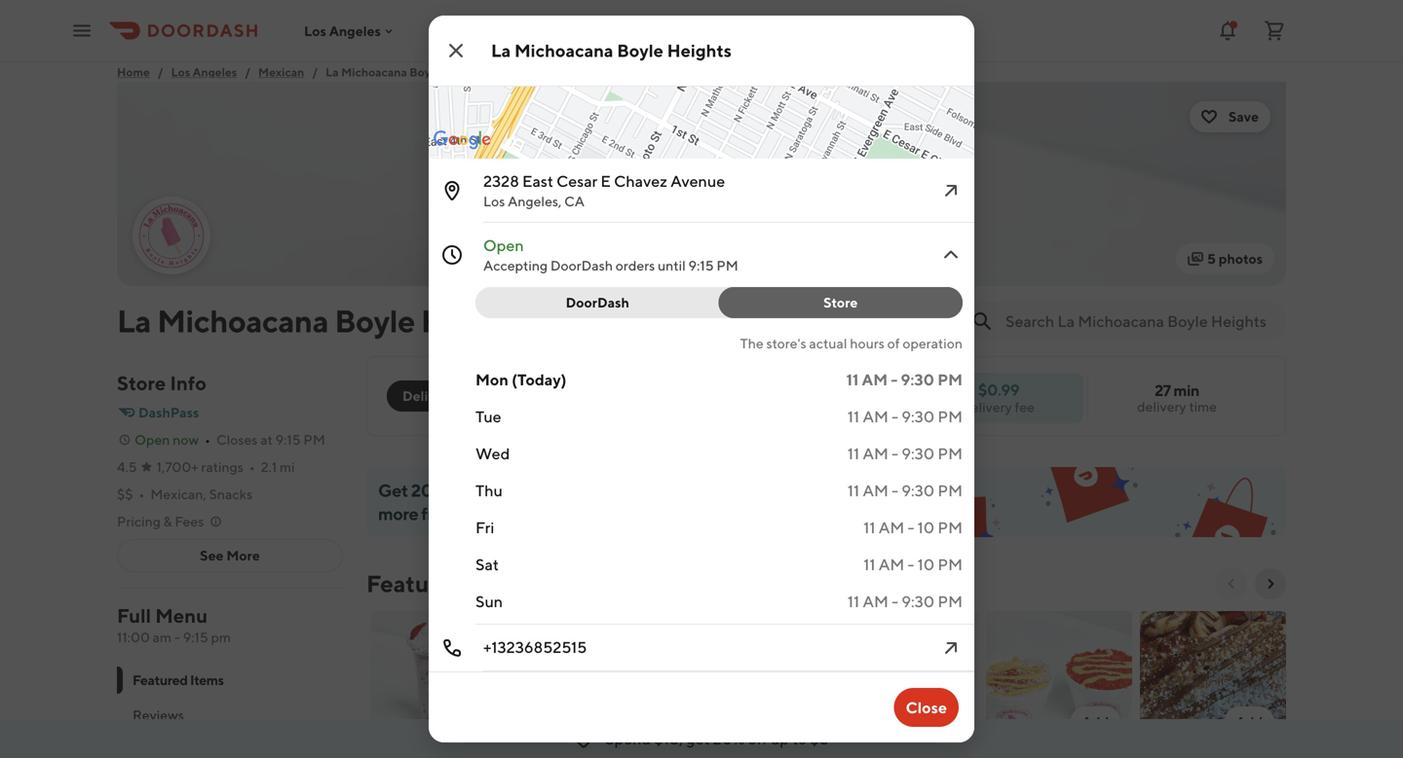 Task type: vqa. For each thing, say whether or not it's contained in the screenshot.
first Add from the right
yes



Task type: describe. For each thing, give the bounding box(es) containing it.
am for wed
[[863, 445, 888, 463]]

1,700+
[[156, 459, 198, 475]]

los angeles button
[[304, 23, 396, 39]]

store's
[[766, 336, 806, 352]]

2 / from the left
[[245, 65, 250, 79]]

$5
[[810, 730, 829, 749]]

cesar
[[556, 172, 597, 190]]

fee
[[1015, 399, 1035, 416]]

open now
[[134, 432, 199, 448]]

- for thu
[[892, 482, 898, 500]]

2 vertical spatial •
[[139, 487, 145, 503]]

- for wed
[[892, 445, 898, 463]]

• closes at 9:15 pm
[[205, 432, 325, 448]]

more
[[226, 548, 260, 564]]

home
[[117, 65, 150, 79]]

home link
[[117, 62, 150, 82]]

20% inside get 20% off (up to $5) on your order of $15 or more from this store.
[[411, 480, 446, 501]]

store info
[[117, 372, 207, 395]]

get
[[378, 480, 408, 501]]

- for mon (today)
[[891, 371, 898, 389]]

2.1 mi
[[261, 459, 295, 475]]

see more
[[200, 548, 260, 564]]

more
[[378, 504, 418, 525]]

until
[[658, 258, 686, 274]]

$$ • mexican, snacks
[[117, 487, 253, 503]]

+13236852515
[[483, 639, 587, 657]]

next button of carousel image
[[1263, 577, 1278, 592]]

11:00
[[117, 630, 150, 646]]

$0.99
[[978, 381, 1019, 399]]

pickup
[[486, 388, 530, 404]]

am
[[153, 630, 172, 646]]

$0.99 delivery fee
[[963, 381, 1035, 416]]

2328 east cesar e chavez avenue los angeles, ca
[[483, 172, 725, 209]]

mexican link
[[258, 62, 304, 82]]

to inside get 20% off (up to $5) on your order of $15 or more from this store.
[[504, 480, 520, 501]]

e
[[601, 172, 611, 190]]

11 for sat
[[863, 556, 875, 574]]

pricing
[[117, 514, 161, 530]]

thu
[[475, 482, 503, 500]]

11 am - 9:30 pm for sun
[[847, 593, 963, 611]]

the
[[740, 336, 764, 352]]

am for thu
[[863, 482, 888, 500]]

27
[[1155, 381, 1171, 400]]

on
[[552, 480, 572, 501]]

save button
[[1189, 101, 1271, 133]]

open menu image
[[70, 19, 94, 42]]

10 for fri
[[917, 519, 934, 537]]

wed
[[475, 445, 510, 463]]

your
[[575, 480, 610, 501]]

11 am - 10 pm for sat
[[863, 556, 963, 574]]

0 horizontal spatial featured items
[[133, 673, 224, 689]]

esquite regular image
[[678, 612, 824, 750]]

1 vertical spatial 20%
[[713, 730, 745, 749]]

open accepting doordash orders until 9:15 pm
[[483, 236, 738, 274]]

1,700+ ratings •
[[156, 459, 255, 475]]

delivery
[[402, 388, 455, 404]]

at
[[260, 432, 273, 448]]

am for mon (today)
[[862, 371, 888, 389]]

0 horizontal spatial featured
[[133, 673, 188, 689]]

full
[[117, 605, 151, 628]]

1 horizontal spatial 9:15
[[275, 432, 301, 448]]

spend $15, get 20% off up to $5
[[605, 730, 829, 749]]

hour options option group
[[475, 287, 963, 319]]

reviews
[[133, 708, 184, 724]]

mexican
[[258, 65, 304, 79]]

powered by google image
[[434, 131, 491, 150]]

pm for thu
[[938, 482, 963, 500]]

closes
[[216, 432, 258, 448]]

order
[[613, 480, 654, 501]]

2328
[[483, 172, 519, 190]]

home / los angeles / mexican / la michoacana boyle heights
[[117, 65, 486, 79]]

27 min delivery time
[[1137, 381, 1217, 415]]

this
[[461, 504, 489, 525]]

now
[[173, 432, 199, 448]]

2.1
[[261, 459, 277, 475]]

pm for wed
[[938, 445, 963, 463]]

$$
[[117, 487, 133, 503]]

add for tostilocos large image
[[928, 715, 955, 731]]

see
[[200, 548, 224, 564]]

ca
[[564, 193, 585, 209]]

from
[[421, 504, 458, 525]]

los angeles
[[304, 23, 381, 39]]

delivery inside the $0.99 delivery fee
[[963, 399, 1012, 416]]

operation
[[903, 336, 963, 352]]

1 / from the left
[[158, 65, 163, 79]]

11 am - 9:30 pm for thu
[[847, 482, 963, 500]]

east
[[522, 172, 553, 190]]

2 horizontal spatial •
[[249, 459, 255, 475]]

hours
[[850, 336, 885, 352]]

ratings
[[201, 459, 243, 475]]

see more button
[[118, 541, 342, 572]]

full menu 11:00 am - 9:15 pm
[[117, 605, 231, 646]]

9:15 for accepting
[[688, 258, 714, 274]]

close la michoacana boyle heights image
[[444, 39, 468, 62]]

store for store
[[823, 295, 858, 311]]

menu
[[155, 605, 208, 628]]

11 for wed
[[847, 445, 859, 463]]

11 for fri
[[863, 519, 875, 537]]

mi
[[280, 459, 295, 475]]

close
[[906, 699, 947, 718]]

11 for sun
[[847, 593, 859, 611]]

add for crepes image
[[1236, 715, 1263, 731]]

pm for sat
[[938, 556, 963, 574]]

1 vertical spatial off
[[748, 730, 767, 749]]

$5)
[[523, 480, 549, 501]]

dashpass
[[138, 405, 199, 421]]

$15,
[[654, 730, 683, 749]]

sun
[[475, 593, 503, 611]]

pm for sun
[[938, 593, 963, 611]]

Store button
[[719, 287, 963, 319]]

- for fri
[[908, 519, 914, 537]]

off inside get 20% off (up to $5) on your order of $15 or more from this store.
[[449, 480, 471, 501]]

1 horizontal spatial to
[[792, 730, 807, 749]]



Task type: locate. For each thing, give the bounding box(es) containing it.
/ right "mexican"
[[312, 65, 318, 79]]

angeles,
[[508, 193, 562, 209]]

store inside button
[[823, 295, 858, 311]]

min
[[1173, 381, 1199, 400]]

0 vertical spatial 10
[[917, 519, 934, 537]]

close button
[[894, 689, 959, 728]]

11 am - 10 pm
[[863, 519, 963, 537], [863, 556, 963, 574]]

2 vertical spatial 9:15
[[183, 630, 208, 646]]

/ left "mexican"
[[245, 65, 250, 79]]

0 vertical spatial los
[[304, 23, 326, 39]]

Pickup radio
[[459, 381, 546, 412]]

previous button of carousel image
[[1224, 577, 1239, 592]]

items down "fri"
[[469, 570, 530, 598]]

1 add from the left
[[928, 715, 955, 731]]

1 vertical spatial 9:15
[[275, 432, 301, 448]]

fees
[[175, 514, 204, 530]]

the store's actual hours of operation
[[740, 336, 963, 352]]

of inside la michoacana boyle heights dialog
[[887, 336, 900, 352]]

pricing & fees button
[[117, 512, 223, 532]]

off left (up
[[449, 480, 471, 501]]

2 click item image from the top
[[939, 637, 963, 661]]

open inside open accepting doordash orders until 9:15 pm
[[483, 236, 524, 255]]

tostilocos large image
[[832, 612, 978, 750]]

0 vertical spatial featured
[[366, 570, 465, 598]]

0 vertical spatial 20%
[[411, 480, 446, 501]]

9:30 for sun
[[901, 593, 934, 611]]

0 vertical spatial to
[[504, 480, 520, 501]]

9:30 for wed
[[901, 445, 934, 463]]

doordash
[[550, 258, 613, 274], [566, 295, 629, 311]]

click item image down click item icon at the right
[[939, 244, 963, 267]]

1 vertical spatial featured
[[133, 673, 188, 689]]

store for store info
[[117, 372, 166, 395]]

mon (today)
[[475, 371, 567, 389]]

0 horizontal spatial angeles
[[193, 65, 237, 79]]

1 horizontal spatial delivery
[[1137, 399, 1186, 415]]

0 vertical spatial featured items
[[366, 570, 530, 598]]

am for tue
[[863, 408, 888, 426]]

map region
[[343, 0, 1091, 377]]

2 11 am - 10 pm from the top
[[863, 556, 963, 574]]

• left 2.1
[[249, 459, 255, 475]]

1 vertical spatial of
[[657, 480, 673, 501]]

0 horizontal spatial to
[[504, 480, 520, 501]]

•
[[205, 432, 210, 448], [249, 459, 255, 475], [139, 487, 145, 503]]

spend
[[605, 730, 651, 749]]

time
[[1189, 399, 1217, 415]]

of inside get 20% off (up to $5) on your order of $15 or more from this store.
[[657, 480, 673, 501]]

open up accepting
[[483, 236, 524, 255]]

2 add from the left
[[1082, 715, 1109, 731]]

1 horizontal spatial angeles
[[329, 23, 381, 39]]

items inside heading
[[469, 570, 530, 598]]

or
[[706, 480, 722, 501]]

1 vertical spatial los
[[171, 65, 190, 79]]

chavez
[[614, 172, 667, 190]]

0 vertical spatial of
[[887, 336, 900, 352]]

0 vertical spatial items
[[469, 570, 530, 598]]

order methods option group
[[387, 381, 546, 412]]

2 vertical spatial los
[[483, 193, 505, 209]]

1 vertical spatial 11 am - 10 pm
[[863, 556, 963, 574]]

reviews button
[[117, 699, 343, 734]]

featured items heading
[[366, 569, 530, 600]]

1 vertical spatial store
[[117, 372, 166, 395]]

of
[[887, 336, 900, 352], [657, 480, 673, 501]]

mangoñadas image
[[524, 612, 670, 750]]

11 am - 9:30 pm for mon (today)
[[846, 371, 963, 389]]

1 horizontal spatial of
[[887, 336, 900, 352]]

2 10 from the top
[[917, 556, 934, 574]]

open for open now
[[134, 432, 170, 448]]

fri
[[475, 519, 494, 537]]

delivery inside 27 min delivery time
[[1137, 399, 1186, 415]]

tue
[[475, 408, 501, 426]]

1 vertical spatial click item image
[[939, 637, 963, 661]]

0 horizontal spatial 9:15
[[183, 630, 208, 646]]

doordash up doordash button
[[550, 258, 613, 274]]

9:15 inside full menu 11:00 am - 9:15 pm
[[183, 630, 208, 646]]

la michoacana boyle heights
[[491, 40, 732, 61], [654, 52, 749, 84], [654, 52, 749, 84], [654, 52, 749, 84], [654, 52, 749, 84], [117, 303, 533, 340]]

- for tue
[[892, 408, 898, 426]]

actual
[[809, 336, 847, 352]]

0 horizontal spatial add
[[928, 715, 955, 731]]

am for fri
[[879, 519, 904, 537]]

open down dashpass
[[134, 432, 170, 448]]

featured up reviews
[[133, 673, 188, 689]]

1 vertical spatial to
[[792, 730, 807, 749]]

0 items, open order cart image
[[1263, 19, 1286, 42]]

11 am - 9:30 pm for wed
[[847, 445, 963, 463]]

/
[[158, 65, 163, 79], [245, 65, 250, 79], [312, 65, 318, 79]]

0 vertical spatial doordash
[[550, 258, 613, 274]]

featured down more
[[366, 570, 465, 598]]

los
[[304, 23, 326, 39], [171, 65, 190, 79], [483, 193, 505, 209]]

0 vertical spatial click item image
[[939, 244, 963, 267]]

open
[[483, 236, 524, 255], [134, 432, 170, 448]]

notification bell image
[[1216, 19, 1239, 42]]

0 horizontal spatial /
[[158, 65, 163, 79]]

am for sat
[[879, 556, 904, 574]]

0 horizontal spatial of
[[657, 480, 673, 501]]

of left the $15
[[657, 480, 673, 501]]

accepting
[[483, 258, 548, 274]]

delivery left "fee"
[[963, 399, 1012, 416]]

featured items
[[366, 570, 530, 598], [133, 673, 224, 689]]

1 horizontal spatial open
[[483, 236, 524, 255]]

pm
[[211, 630, 231, 646]]

Delivery radio
[[387, 381, 471, 412]]

store.
[[493, 504, 535, 525]]

angeles
[[329, 23, 381, 39], [193, 65, 237, 79]]

Item Search search field
[[1005, 311, 1271, 332]]

5 photos button
[[1176, 244, 1274, 275]]

11 am - 9:30 pm
[[846, 371, 963, 389], [847, 408, 963, 426], [847, 445, 963, 463], [847, 482, 963, 500], [847, 593, 963, 611]]

$15
[[676, 480, 703, 501]]

add for esquite regular with hot cheeto powder image
[[1082, 715, 1109, 731]]

items up reviews button
[[190, 673, 224, 689]]

0 horizontal spatial store
[[117, 372, 166, 395]]

info
[[170, 372, 207, 395]]

of right hours
[[887, 336, 900, 352]]

los down 2328
[[483, 193, 505, 209]]

la michoacana boyle heights dialog
[[343, 0, 1091, 743]]

9:30 for tue
[[901, 408, 934, 426]]

0 vertical spatial 9:15
[[688, 258, 714, 274]]

9:15 inside open accepting doordash orders until 9:15 pm
[[688, 258, 714, 274]]

11
[[846, 371, 859, 389], [847, 408, 859, 426], [847, 445, 859, 463], [847, 482, 859, 500], [863, 519, 875, 537], [863, 556, 875, 574], [847, 593, 859, 611]]

9:15
[[688, 258, 714, 274], [275, 432, 301, 448], [183, 630, 208, 646]]

angeles up home / los angeles / mexican / la michoacana boyle heights
[[329, 23, 381, 39]]

0 horizontal spatial open
[[134, 432, 170, 448]]

1 vertical spatial featured items
[[133, 673, 224, 689]]

pm inside open accepting doordash orders until 9:15 pm
[[716, 258, 738, 274]]

1 horizontal spatial •
[[205, 432, 210, 448]]

get 20% off (up to $5) on your order of $15 or more from this store.
[[378, 480, 722, 525]]

open for open accepting doordash orders until 9:15 pm
[[483, 236, 524, 255]]

DoorDash button
[[475, 287, 731, 319]]

to
[[504, 480, 520, 501], [792, 730, 807, 749]]

doordash inside button
[[566, 295, 629, 311]]

- for sat
[[908, 556, 914, 574]]

0 horizontal spatial 20%
[[411, 480, 446, 501]]

11 for tue
[[847, 408, 859, 426]]

0 vertical spatial angeles
[[329, 23, 381, 39]]

los up home / los angeles / mexican / la michoacana boyle heights
[[304, 23, 326, 39]]

20%
[[411, 480, 446, 501], [713, 730, 745, 749]]

0 horizontal spatial delivery
[[963, 399, 1012, 416]]

off left up
[[748, 730, 767, 749]]

0 horizontal spatial los
[[171, 65, 190, 79]]

orders
[[616, 258, 655, 274]]

add button
[[828, 608, 982, 759], [982, 608, 1136, 759], [1136, 608, 1290, 759], [916, 707, 967, 739], [1070, 707, 1120, 739], [1224, 707, 1274, 739]]

11 for mon (today)
[[846, 371, 859, 389]]

1 horizontal spatial featured
[[366, 570, 465, 598]]

save
[[1228, 109, 1259, 125]]

2 horizontal spatial /
[[312, 65, 318, 79]]

11 am - 10 pm for fri
[[863, 519, 963, 537]]

los angeles link
[[171, 62, 237, 82]]

9:15 left pm
[[183, 630, 208, 646]]

1 horizontal spatial los
[[304, 23, 326, 39]]

0 vertical spatial •
[[205, 432, 210, 448]]

0 vertical spatial store
[[823, 295, 858, 311]]

am for sun
[[863, 593, 888, 611]]

crepes image
[[1140, 612, 1286, 750]]

store up dashpass
[[117, 372, 166, 395]]

11 for thu
[[847, 482, 859, 500]]

(today)
[[512, 371, 567, 389]]

get
[[686, 730, 710, 749]]

am
[[862, 371, 888, 389], [863, 408, 888, 426], [863, 445, 888, 463], [863, 482, 888, 500], [879, 519, 904, 537], [879, 556, 904, 574], [863, 593, 888, 611]]

20% up from
[[411, 480, 446, 501]]

la
[[491, 40, 511, 61], [654, 52, 669, 68], [654, 52, 669, 68], [654, 52, 669, 68], [654, 52, 669, 68], [326, 65, 339, 79], [117, 303, 151, 340]]

angeles left "mexican"
[[193, 65, 237, 79]]

9:30 for thu
[[901, 482, 934, 500]]

• right the $$ on the left bottom of page
[[139, 487, 145, 503]]

1 11 am - 10 pm from the top
[[863, 519, 963, 537]]

3 / from the left
[[312, 65, 318, 79]]

- inside full menu 11:00 am - 9:15 pm
[[174, 630, 180, 646]]

click item image
[[939, 244, 963, 267], [939, 637, 963, 661]]

1 10 from the top
[[917, 519, 934, 537]]

/ right home
[[158, 65, 163, 79]]

0 horizontal spatial off
[[449, 480, 471, 501]]

add
[[928, 715, 955, 731], [1082, 715, 1109, 731], [1236, 715, 1263, 731]]

pm
[[716, 258, 738, 274], [938, 371, 963, 389], [938, 408, 963, 426], [303, 432, 325, 448], [938, 445, 963, 463], [938, 482, 963, 500], [938, 519, 963, 537], [938, 556, 963, 574], [938, 593, 963, 611]]

1 horizontal spatial 20%
[[713, 730, 745, 749]]

featured items up reviews
[[133, 673, 224, 689]]

9:15 right "at"
[[275, 432, 301, 448]]

snacks
[[209, 487, 253, 503]]

mon
[[475, 371, 508, 389]]

0 vertical spatial 11 am - 10 pm
[[863, 519, 963, 537]]

click item image
[[939, 179, 963, 203]]

boyle
[[617, 40, 663, 61], [410, 65, 440, 79], [657, 68, 693, 84], [657, 68, 693, 84], [657, 68, 693, 84], [657, 68, 693, 84], [335, 303, 415, 340]]

2 horizontal spatial 9:15
[[688, 258, 714, 274]]

1 click item image from the top
[[939, 244, 963, 267]]

pricing & fees
[[117, 514, 204, 530]]

(up
[[474, 480, 500, 501]]

store up 'the store's actual hours of operation' at the right top
[[823, 295, 858, 311]]

fresas con crema image
[[370, 612, 516, 750]]

avenue
[[670, 172, 725, 190]]

11 am - 9:30 pm for tue
[[847, 408, 963, 426]]

click item image up "close" "button"
[[939, 637, 963, 661]]

9:15 for menu
[[183, 630, 208, 646]]

&
[[163, 514, 172, 530]]

esquite regular with hot cheeto powder image
[[986, 612, 1132, 750]]

to right thu
[[504, 480, 520, 501]]

1 vertical spatial doordash
[[566, 295, 629, 311]]

• right now
[[205, 432, 210, 448]]

pm for tue
[[938, 408, 963, 426]]

featured
[[366, 570, 465, 598], [133, 673, 188, 689]]

0 horizontal spatial •
[[139, 487, 145, 503]]

1 horizontal spatial featured items
[[366, 570, 530, 598]]

10 for sat
[[917, 556, 934, 574]]

1 vertical spatial items
[[190, 673, 224, 689]]

1 vertical spatial •
[[249, 459, 255, 475]]

0 vertical spatial open
[[483, 236, 524, 255]]

items
[[469, 570, 530, 598], [190, 673, 224, 689]]

up
[[771, 730, 789, 749]]

1 horizontal spatial store
[[823, 295, 858, 311]]

featured items down "fri"
[[366, 570, 530, 598]]

0 horizontal spatial items
[[190, 673, 224, 689]]

featured inside featured items heading
[[366, 570, 465, 598]]

la michoacana boyle heights image
[[117, 82, 1286, 286], [134, 199, 209, 273]]

1 horizontal spatial off
[[748, 730, 767, 749]]

1 horizontal spatial add
[[1082, 715, 1109, 731]]

doordash down open accepting doordash orders until 9:15 pm
[[566, 295, 629, 311]]

delivery
[[1137, 399, 1186, 415], [963, 399, 1012, 416]]

1 horizontal spatial /
[[245, 65, 250, 79]]

photos
[[1219, 251, 1263, 267]]

0 vertical spatial off
[[449, 480, 471, 501]]

1 horizontal spatial items
[[469, 570, 530, 598]]

los inside 2328 east cesar e chavez avenue los angeles, ca
[[483, 193, 505, 209]]

delivery left time
[[1137, 399, 1186, 415]]

los right home link
[[171, 65, 190, 79]]

1 vertical spatial angeles
[[193, 65, 237, 79]]

5
[[1207, 251, 1216, 267]]

2 horizontal spatial add
[[1236, 715, 1263, 731]]

- for sun
[[892, 593, 898, 611]]

pm for mon (today)
[[938, 371, 963, 389]]

mexican,
[[150, 487, 206, 503]]

to right up
[[792, 730, 807, 749]]

4.5
[[117, 459, 137, 475]]

pm for fri
[[938, 519, 963, 537]]

9:30 for mon (today)
[[901, 371, 934, 389]]

doordash inside open accepting doordash orders until 9:15 pm
[[550, 258, 613, 274]]

2 horizontal spatial los
[[483, 193, 505, 209]]

1 vertical spatial 10
[[917, 556, 934, 574]]

store
[[823, 295, 858, 311], [117, 372, 166, 395]]

1 vertical spatial open
[[134, 432, 170, 448]]

9:15 right the until
[[688, 258, 714, 274]]

3 add from the left
[[1236, 715, 1263, 731]]

20% right get
[[713, 730, 745, 749]]



